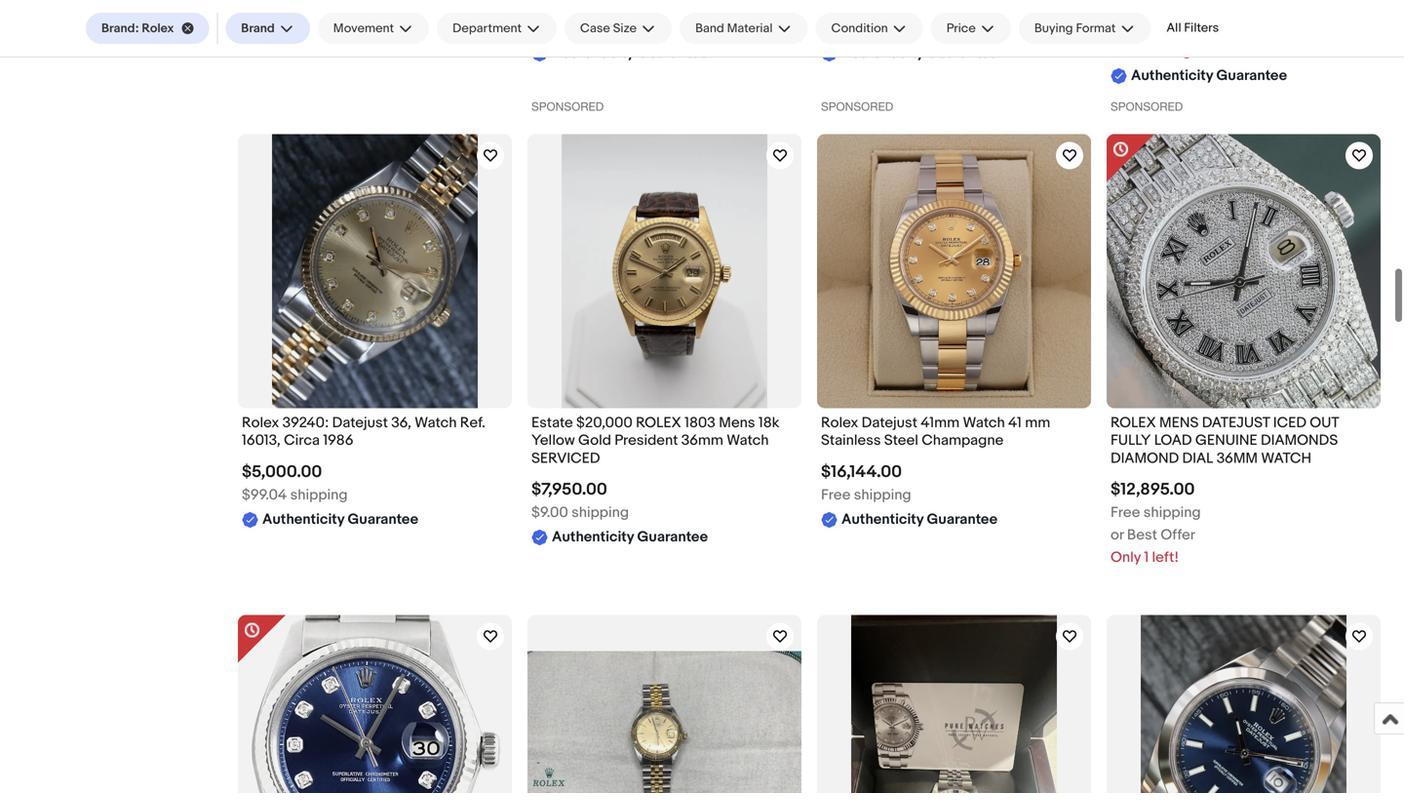 Task type: vqa. For each thing, say whether or not it's contained in the screenshot.
the bottommost Cancelling
no



Task type: locate. For each thing, give the bounding box(es) containing it.
0 horizontal spatial or best offer
[[532, 20, 616, 38]]

department button
[[437, 13, 557, 44]]

sponsored down condition
[[821, 100, 894, 113]]

shipping inside $5,000.00 $99.04 shipping
[[290, 486, 348, 504]]

1 horizontal spatial free
[[1111, 504, 1141, 521]]

shipping
[[290, 486, 348, 504], [854, 486, 912, 504], [572, 504, 629, 521], [1144, 504, 1201, 521]]

watch up champagne
[[963, 414, 1005, 432]]

iced
[[1274, 414, 1307, 432]]

or
[[532, 20, 545, 38], [821, 20, 835, 38], [1111, 20, 1124, 38], [1111, 526, 1124, 544]]

1 horizontal spatial datejust
[[862, 414, 918, 432]]

rolex up 16013,
[[242, 414, 279, 432]]

sponsored
[[532, 100, 604, 113], [821, 100, 894, 113], [1111, 100, 1183, 113]]

36,
[[391, 414, 412, 432]]

shipping down $7,950.00
[[572, 504, 629, 521]]

watch right 36,
[[415, 414, 457, 432]]

left!
[[1153, 549, 1179, 566]]

shipping down the $16,144.00
[[854, 486, 912, 504]]

watch inside rolex datejust 41mm watch 41 mm stainless steel champagne
[[963, 414, 1005, 432]]

free down $12,895.00
[[1111, 504, 1141, 521]]

department
[[453, 21, 522, 36]]

41
[[1009, 414, 1022, 432]]

mens rolex datejust blue diamond sapphire 18k white gold with jubilee band image
[[852, 615, 1057, 793]]

rolex
[[142, 21, 174, 36], [242, 414, 279, 432], [821, 414, 859, 432]]

all filters
[[1167, 20, 1219, 36]]

1 rolex from the left
[[636, 414, 682, 432]]

2 rolex from the left
[[1111, 414, 1157, 432]]

price button
[[931, 13, 1011, 44]]

1 sponsored from the left
[[532, 100, 604, 113]]

2 or best offer from the left
[[821, 20, 906, 38]]

shipping inside $16,144.00 free shipping
[[854, 486, 912, 504]]

0 horizontal spatial datejust
[[332, 414, 388, 432]]

format
[[1076, 21, 1116, 36]]

datejust
[[1203, 414, 1270, 432]]

1 datejust from the left
[[332, 414, 388, 432]]

or up 88
[[1111, 20, 1124, 38]]

or best offer 88 watching
[[1111, 20, 1196, 60]]

gold
[[578, 432, 612, 449]]

offer
[[582, 20, 616, 38], [871, 20, 906, 38], [1161, 20, 1196, 38], [1161, 526, 1196, 544]]

best
[[548, 20, 578, 38], [838, 20, 868, 38], [1127, 20, 1158, 38], [1127, 526, 1158, 544]]

rolex 39279: datejust 41, watch ref. 126300, 2023 full set image
[[1141, 615, 1347, 793]]

datejust inside rolex 39240: datejust 36, watch ref. 16013, circa 1986
[[332, 414, 388, 432]]

or up only
[[1111, 526, 1124, 544]]

only
[[1111, 549, 1141, 566]]

or right 'material' at the top of the page
[[821, 20, 835, 38]]

steel
[[885, 432, 919, 449]]

88
[[1111, 43, 1128, 60]]

watch
[[415, 414, 457, 432], [963, 414, 1005, 432], [727, 432, 769, 449]]

estate $20,000 rolex 1803 mens 18k yellow gold president 36mm watch serviced image
[[562, 134, 768, 408]]

1 horizontal spatial rolex
[[1111, 414, 1157, 432]]

estate $20,000 rolex 1803 mens 18k yellow gold president 36mm watch serviced
[[532, 414, 780, 467]]

material
[[727, 21, 773, 36]]

16013,
[[242, 432, 281, 449]]

2 datejust from the left
[[862, 414, 918, 432]]

condition
[[832, 21, 888, 36]]

1 horizontal spatial sponsored
[[821, 100, 894, 113]]

watch down mens
[[727, 432, 769, 449]]

shipping down $12,895.00
[[1144, 504, 1201, 521]]

watch inside estate $20,000 rolex 1803 mens 18k yellow gold president 36mm watch serviced
[[727, 432, 769, 449]]

rolex up president at the left of page
[[636, 414, 682, 432]]

rolex mens datejust iced out fully load genuine diamonds diamond dial 36mm watch image
[[1107, 134, 1381, 408]]

guarantee
[[348, 22, 419, 40], [638, 44, 708, 62], [927, 44, 998, 62], [1217, 67, 1288, 84], [348, 510, 419, 528], [927, 510, 998, 528], [638, 528, 708, 546]]

brand: rolex link
[[86, 13, 209, 44]]

brand:
[[101, 21, 139, 36]]

circa
[[284, 432, 320, 449]]

2 horizontal spatial watch
[[963, 414, 1005, 432]]

rolex for $16,144.00
[[821, 414, 859, 432]]

0 horizontal spatial rolex
[[142, 21, 174, 36]]

0 horizontal spatial free
[[821, 486, 851, 504]]

or right department
[[532, 20, 545, 38]]

datejust up steel
[[862, 414, 918, 432]]

$12,895.00 free shipping or best offer only 1 left!
[[1111, 479, 1201, 566]]

all filters button
[[1159, 13, 1227, 43]]

ref.
[[460, 414, 486, 432]]

rolex inside rolex datejust 41mm watch 41 mm stainless steel champagne
[[821, 414, 859, 432]]

rolex 39240: datejust 36, watch ref. 16013, circa 1986 image
[[272, 134, 478, 408]]

0 horizontal spatial rolex
[[636, 414, 682, 432]]

sponsored down watching
[[1111, 100, 1183, 113]]

brand
[[241, 21, 275, 36]]

1 or best offer from the left
[[532, 20, 616, 38]]

rolex
[[636, 414, 682, 432], [1111, 414, 1157, 432]]

yellow
[[532, 432, 575, 449]]

free inside $16,144.00 free shipping
[[821, 486, 851, 504]]

rolex up fully
[[1111, 414, 1157, 432]]

shipping inside '$7,950.00 $9.00 shipping'
[[572, 504, 629, 521]]

buying format button
[[1019, 13, 1151, 44]]

best inside $12,895.00 free shipping or best offer only 1 left!
[[1127, 526, 1158, 544]]

sponsored down "case"
[[532, 100, 604, 113]]

1 horizontal spatial rolex
[[242, 414, 279, 432]]

offer inside or best offer 88 watching
[[1161, 20, 1196, 38]]

authenticity guarantee
[[262, 22, 419, 40], [552, 44, 708, 62], [842, 44, 998, 62], [1132, 67, 1288, 84], [262, 510, 419, 528], [842, 510, 998, 528], [552, 528, 708, 546]]

fully
[[1111, 432, 1151, 449]]

or inside $12,895.00 free shipping or best offer only 1 left!
[[1111, 526, 1124, 544]]

rolex datejust 41mm watch 41 mm stainless steel champagne image
[[817, 134, 1092, 408]]

rolex up stainless
[[821, 414, 859, 432]]

dial
[[1183, 450, 1214, 467]]

serviced
[[532, 450, 600, 467]]

1 horizontal spatial watch
[[727, 432, 769, 449]]

stainless
[[821, 432, 881, 449]]

rolex 39240: datejust 36, watch ref. 16013, circa 1986 link
[[242, 414, 508, 454]]

rolex inside brand: rolex link
[[142, 21, 174, 36]]

datejust up the 1986
[[332, 414, 388, 432]]

shipping down '$5,000.00'
[[290, 486, 348, 504]]

case size button
[[565, 13, 672, 44]]

free
[[821, 486, 851, 504], [1111, 504, 1141, 521]]

free down the $16,144.00
[[821, 486, 851, 504]]

0 horizontal spatial sponsored
[[532, 100, 604, 113]]

price
[[947, 21, 976, 36]]

rolex inside rolex 39240: datejust 36, watch ref. 16013, circa 1986
[[242, 414, 279, 432]]

case size
[[580, 21, 637, 36]]

2 horizontal spatial rolex
[[821, 414, 859, 432]]

1 horizontal spatial or best offer
[[821, 20, 906, 38]]

authenticity
[[262, 22, 345, 40], [552, 44, 634, 62], [842, 44, 924, 62], [1132, 67, 1214, 84], [262, 510, 345, 528], [842, 510, 924, 528], [552, 528, 634, 546]]

condition button
[[816, 13, 924, 44]]

0 horizontal spatial watch
[[415, 414, 457, 432]]

free inside $12,895.00 free shipping or best offer only 1 left!
[[1111, 504, 1141, 521]]

rolex datejust 41mm watch 41 mm stainless steel champagne link
[[821, 414, 1088, 454]]

all
[[1167, 20, 1182, 36]]

rolex right the brand:
[[142, 21, 174, 36]]

or best offer
[[532, 20, 616, 38], [821, 20, 906, 38]]

$16,144.00
[[821, 462, 902, 482]]

2 horizontal spatial sponsored
[[1111, 100, 1183, 113]]

datejust
[[332, 414, 388, 432], [862, 414, 918, 432]]



Task type: describe. For each thing, give the bounding box(es) containing it.
rolex 39240: datejust 36, watch ref. 16013, circa 1986
[[242, 414, 486, 449]]

rolex for $5,000.00
[[242, 414, 279, 432]]

estate $20,000 rolex 1803 mens 18k yellow gold president 36mm watch serviced link
[[532, 414, 798, 472]]

champagne
[[922, 432, 1004, 449]]

1986
[[323, 432, 354, 449]]

band material button
[[680, 13, 808, 44]]

rolex inside rolex mens datejust iced out fully load genuine diamonds diamond dial 36mm watch
[[1111, 414, 1157, 432]]

rolex vintage turn-o-graph thunderbird ref 1625 datejust 1974 two tone image
[[528, 651, 802, 793]]

estate
[[532, 414, 573, 432]]

band
[[696, 21, 725, 36]]

offer inside $12,895.00 free shipping or best offer only 1 left!
[[1161, 526, 1196, 544]]

rolex mens datejust iced out fully load genuine diamonds diamond dial 36mm watch link
[[1111, 414, 1377, 472]]

1803
[[685, 414, 716, 432]]

diamonds
[[1261, 432, 1339, 449]]

buying format
[[1035, 21, 1116, 36]]

watch
[[1262, 450, 1312, 467]]

$5,000.00 $99.04 shipping
[[242, 462, 348, 504]]

buying
[[1035, 21, 1074, 36]]

$9.00
[[532, 504, 569, 521]]

free for $16,144.00
[[821, 486, 851, 504]]

free for $12,895.00
[[1111, 504, 1141, 521]]

mm
[[1025, 414, 1051, 432]]

$7,950.00
[[532, 479, 608, 500]]

watching
[[1132, 43, 1192, 60]]

datejust inside rolex datejust 41mm watch 41 mm stainless steel champagne
[[862, 414, 918, 432]]

movement
[[333, 21, 394, 36]]

3 sponsored from the left
[[1111, 100, 1183, 113]]

mens
[[1160, 414, 1199, 432]]

president
[[615, 432, 678, 449]]

36mm
[[682, 432, 724, 449]]

$5,000.00
[[242, 462, 322, 482]]

out
[[1310, 414, 1339, 432]]

best inside or best offer 88 watching
[[1127, 20, 1158, 38]]

1
[[1145, 549, 1149, 566]]

or inside or best offer 88 watching
[[1111, 20, 1124, 38]]

shipping for $5,000.00
[[290, 486, 348, 504]]

rolex datejust 41mm watch 41 mm stainless steel champagne
[[821, 414, 1051, 449]]

rolex inside estate $20,000 rolex 1803 mens 18k yellow gold president 36mm watch serviced
[[636, 414, 682, 432]]

36mm
[[1217, 450, 1258, 467]]

diamond
[[1111, 450, 1179, 467]]

mens rolex datejust 18k white gold & stainless steel blue diamond dial watch image
[[238, 615, 512, 793]]

$20,000
[[577, 414, 633, 432]]

watch inside rolex 39240: datejust 36, watch ref. 16013, circa 1986
[[415, 414, 457, 432]]

case
[[580, 21, 610, 36]]

$99.04
[[242, 486, 287, 504]]

mens
[[719, 414, 756, 432]]

39240:
[[283, 414, 329, 432]]

$16,144.00 free shipping
[[821, 462, 912, 504]]

18k
[[759, 414, 780, 432]]

filters
[[1185, 20, 1219, 36]]

$7,950.00 $9.00 shipping
[[532, 479, 629, 521]]

shipping for $7,950.00
[[572, 504, 629, 521]]

band material
[[696, 21, 773, 36]]

brand: rolex
[[101, 21, 174, 36]]

shipping for $16,144.00
[[854, 486, 912, 504]]

$12,895.00
[[1111, 479, 1195, 500]]

shipping inside $12,895.00 free shipping or best offer only 1 left!
[[1144, 504, 1201, 521]]

41mm
[[921, 414, 960, 432]]

genuine
[[1196, 432, 1258, 449]]

rolex mens datejust iced out fully load genuine diamonds diamond dial 36mm watch
[[1111, 414, 1339, 467]]

movement button
[[318, 13, 429, 44]]

size
[[613, 21, 637, 36]]

load
[[1155, 432, 1193, 449]]

brand button
[[226, 13, 310, 44]]

2 sponsored from the left
[[821, 100, 894, 113]]



